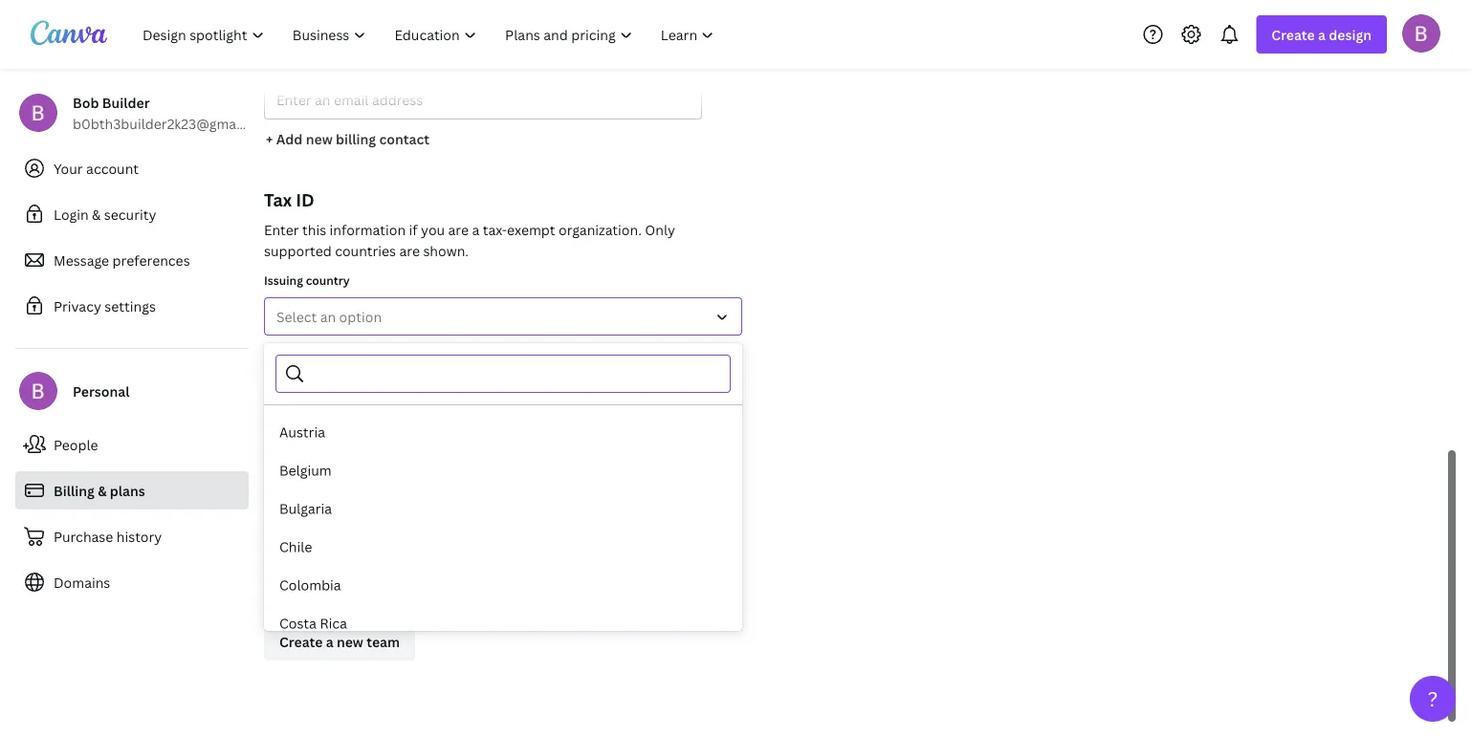 Task type: locate. For each thing, give the bounding box(es) containing it.
are
[[448, 220, 469, 239], [399, 242, 420, 260]]

tax id
[[264, 436, 298, 452]]

0 vertical spatial &
[[92, 205, 101, 223]]

1 horizontal spatial your
[[421, 411, 442, 424]]

1 tax from the top
[[264, 188, 292, 211]]

invoice.
[[377, 501, 413, 514]]

0 horizontal spatial your
[[353, 501, 374, 514]]

1 vertical spatial are
[[399, 242, 420, 260]]

& right login
[[92, 205, 101, 223]]

supported
[[264, 242, 332, 260]]

legal company name
[[264, 347, 382, 363]]

1 vertical spatial name
[[313, 411, 339, 424]]

1 horizontal spatial create
[[1272, 25, 1315, 44]]

is
[[285, 411, 293, 424]]

add
[[276, 130, 303, 148]]

personal
[[73, 382, 130, 400]]

Enter your tax ID text field
[[276, 463, 730, 499]]

1 vertical spatial tax
[[264, 436, 282, 452]]

belgium button
[[264, 452, 742, 490]]

option
[[339, 308, 382, 326]]

a for create a design
[[1318, 25, 1326, 44]]

issuing country
[[264, 272, 350, 288]]

name down option
[[351, 347, 382, 363]]

contact
[[379, 130, 430, 148]]

this left is
[[264, 411, 283, 424]]

create inside button
[[279, 633, 323, 651]]

1 vertical spatial a
[[472, 220, 479, 239]]

0 vertical spatial are
[[448, 220, 469, 239]]

this left will
[[264, 501, 283, 514]]

top level navigation element
[[130, 15, 730, 54]]

0 vertical spatial tax
[[264, 188, 292, 211]]

belgium
[[279, 462, 332, 480]]

tax inside tax id enter this information if you are a tax-exempt organization. only supported countries are shown.
[[264, 188, 292, 211]]

id inside tax id enter this information if you are a tax-exempt organization. only supported countries are shown.
[[296, 188, 315, 211]]

& for login
[[92, 205, 101, 223]]

colombia button
[[264, 566, 742, 605]]

select
[[276, 308, 317, 326]]

new left team
[[337, 633, 363, 651]]

billing
[[336, 130, 376, 148]]

None search field
[[314, 356, 718, 392]]

legal
[[264, 347, 294, 363]]

exempt
[[507, 220, 555, 239]]

company
[[296, 347, 348, 363]]

privacy settings link
[[15, 287, 249, 325]]

are down if
[[399, 242, 420, 260]]

create for create a new team
[[279, 633, 323, 651]]

new right 'add'
[[306, 130, 333, 148]]

new
[[306, 130, 333, 148], [337, 633, 363, 651]]

2 vertical spatial a
[[326, 633, 333, 651]]

id up the this
[[296, 188, 315, 211]]

registered
[[341, 411, 388, 424]]

? button
[[1410, 676, 1456, 722]]

tax id enter this information if you are a tax-exempt organization. only supported countries are shown.
[[264, 188, 675, 260]]

a inside dropdown button
[[1318, 25, 1326, 44]]

+ add new billing contact button
[[264, 120, 431, 158]]

billing & plans link
[[15, 472, 249, 510]]

bob builder image
[[1402, 14, 1441, 52]]

0 horizontal spatial create
[[279, 633, 323, 651]]

2 tax from the top
[[264, 436, 282, 452]]

0 horizontal spatial new
[[306, 130, 333, 148]]

new for team
[[337, 633, 363, 651]]

purchase
[[54, 528, 113, 546]]

countries
[[335, 242, 396, 260]]

colombia option
[[264, 566, 742, 605]]

0 horizontal spatial a
[[326, 633, 333, 651]]

id down is
[[285, 436, 298, 452]]

costa rica
[[279, 615, 347, 633]]

your
[[421, 411, 442, 424], [353, 501, 374, 514]]

preferences
[[112, 251, 190, 269]]

information
[[330, 220, 406, 239]]

a right costa
[[326, 633, 333, 651]]

tax
[[264, 188, 292, 211], [264, 436, 282, 452]]

list box
[[264, 413, 742, 738]]

0 vertical spatial name
[[351, 347, 382, 363]]

your left tax on the left bottom of page
[[421, 411, 442, 424]]

1 vertical spatial this
[[264, 501, 283, 514]]

create a design button
[[1256, 15, 1387, 54]]

create for create a design
[[1272, 25, 1315, 44]]

1 vertical spatial new
[[337, 633, 363, 651]]

create inside dropdown button
[[1272, 25, 1315, 44]]

tax for tax id
[[264, 436, 282, 452]]

login & security
[[54, 205, 156, 223]]

2 horizontal spatial a
[[1318, 25, 1326, 44]]

0 vertical spatial a
[[1318, 25, 1326, 44]]

security
[[104, 205, 156, 223]]

1 vertical spatial create
[[279, 633, 323, 651]]

appear
[[304, 501, 336, 514]]

domains link
[[15, 563, 249, 602]]

0 vertical spatial this
[[264, 411, 283, 424]]

organization.
[[559, 220, 642, 239]]

1 horizontal spatial name
[[351, 347, 382, 363]]

privacy settings
[[54, 297, 156, 315]]

Enter your legal company name text field
[[276, 373, 730, 409]]

plans
[[110, 482, 145, 500]]

login
[[54, 205, 89, 223]]

privacy
[[54, 297, 101, 315]]

a left design
[[1318, 25, 1326, 44]]

1 horizontal spatial a
[[472, 220, 479, 239]]

select an option
[[276, 308, 382, 326]]

costa
[[279, 615, 317, 633]]

id
[[296, 188, 315, 211], [285, 436, 298, 452]]

a left the tax-
[[472, 220, 479, 239]]

are up shown.
[[448, 220, 469, 239]]

a
[[1318, 25, 1326, 44], [472, 220, 479, 239], [326, 633, 333, 651]]

new for billing
[[306, 130, 333, 148]]

under
[[391, 411, 418, 424]]

1 this from the top
[[264, 411, 283, 424]]

1 horizontal spatial new
[[337, 633, 363, 651]]

0 horizontal spatial are
[[399, 242, 420, 260]]

1 vertical spatial id
[[285, 436, 298, 452]]

2 this from the top
[[264, 501, 283, 514]]

name
[[351, 347, 382, 363], [313, 411, 339, 424]]

tax up enter
[[264, 188, 292, 211]]

a inside button
[[326, 633, 333, 651]]

bulgaria option
[[264, 490, 742, 528]]

0 vertical spatial create
[[1272, 25, 1315, 44]]

name right the in the left bottom of the page
[[313, 411, 339, 424]]

on
[[339, 501, 351, 514]]

0 vertical spatial new
[[306, 130, 333, 148]]

an
[[320, 308, 336, 326]]

1 vertical spatial your
[[353, 501, 374, 514]]

tax up belgium
[[264, 436, 282, 452]]

0 vertical spatial id
[[296, 188, 315, 211]]

your right on
[[353, 501, 374, 514]]

& left plans
[[98, 482, 107, 500]]

0 horizontal spatial name
[[313, 411, 339, 424]]

design
[[1329, 25, 1372, 44]]

+ add new billing contact
[[266, 130, 430, 148]]

costa rica option
[[264, 605, 742, 643]]

billing & plans
[[54, 482, 145, 500]]

this for this is the name registered under your tax id.
[[264, 411, 283, 424]]

id for tax id enter this information if you are a tax-exempt organization. only supported countries are shown.
[[296, 188, 315, 211]]

this
[[264, 411, 283, 424], [264, 501, 283, 514]]

1 vertical spatial &
[[98, 482, 107, 500]]



Task type: vqa. For each thing, say whether or not it's contained in the screenshot.
Videos button
no



Task type: describe. For each thing, give the bounding box(es) containing it.
a for create a new team
[[326, 633, 333, 651]]

chile
[[279, 538, 312, 556]]

tax
[[444, 411, 459, 424]]

chile button
[[264, 528, 742, 566]]

team
[[264, 576, 309, 600]]

& for billing
[[98, 482, 107, 500]]

bulgaria button
[[264, 490, 742, 528]]

message preferences
[[54, 251, 190, 269]]

shown.
[[423, 242, 469, 260]]

message
[[54, 251, 109, 269]]

domains
[[54, 573, 110, 592]]

settings
[[105, 297, 156, 315]]

builder
[[102, 93, 150, 111]]

a inside tax id enter this information if you are a tax-exempt organization. only supported countries are shown.
[[472, 220, 479, 239]]

message preferences link
[[15, 241, 249, 279]]

Enter an email address text field
[[276, 82, 690, 119]]

will
[[285, 501, 301, 514]]

enter
[[264, 220, 299, 239]]

people link
[[15, 426, 249, 464]]

if
[[409, 220, 418, 239]]

bulgaria
[[279, 500, 332, 518]]

Select an option button
[[264, 297, 742, 336]]

only
[[645, 220, 675, 239]]

this will appear on your invoice.
[[264, 501, 413, 514]]

history
[[117, 528, 162, 546]]

1 horizontal spatial are
[[448, 220, 469, 239]]

login & security link
[[15, 195, 249, 233]]

create a new team
[[279, 633, 400, 651]]

?
[[1428, 685, 1438, 713]]

create a design
[[1272, 25, 1372, 44]]

this
[[302, 220, 326, 239]]

your account
[[54, 159, 139, 177]]

austria button
[[264, 413, 742, 452]]

list box containing austria
[[264, 413, 742, 738]]

issuing
[[264, 272, 303, 288]]

id.
[[461, 411, 473, 424]]

create a new team button
[[264, 623, 415, 661]]

account
[[86, 159, 139, 177]]

colombia
[[279, 576, 341, 595]]

purchase history
[[54, 528, 162, 546]]

team
[[367, 633, 400, 651]]

purchase history link
[[15, 518, 249, 556]]

id for tax id
[[285, 436, 298, 452]]

austria
[[279, 423, 325, 441]]

people
[[54, 436, 98, 454]]

chile option
[[264, 528, 742, 566]]

your account link
[[15, 149, 249, 187]]

rica
[[320, 615, 347, 633]]

country
[[306, 272, 350, 288]]

austria option
[[264, 413, 742, 452]]

0 vertical spatial your
[[421, 411, 442, 424]]

billing
[[54, 482, 95, 500]]

tax-
[[483, 220, 507, 239]]

bob
[[73, 93, 99, 111]]

costa rica button
[[264, 605, 742, 643]]

b0bth3builder2k23@gmail.com
[[73, 114, 276, 132]]

bob builder b0bth3builder2k23@gmail.com
[[73, 93, 276, 132]]

tax for tax id enter this information if you are a tax-exempt organization. only supported countries are shown.
[[264, 188, 292, 211]]

you
[[421, 220, 445, 239]]

belgium option
[[264, 452, 742, 490]]

+
[[266, 130, 273, 148]]

this for this will appear on your invoice.
[[264, 501, 283, 514]]

the
[[295, 411, 311, 424]]

your
[[54, 159, 83, 177]]

this is the name registered under your tax id.
[[264, 411, 473, 424]]



